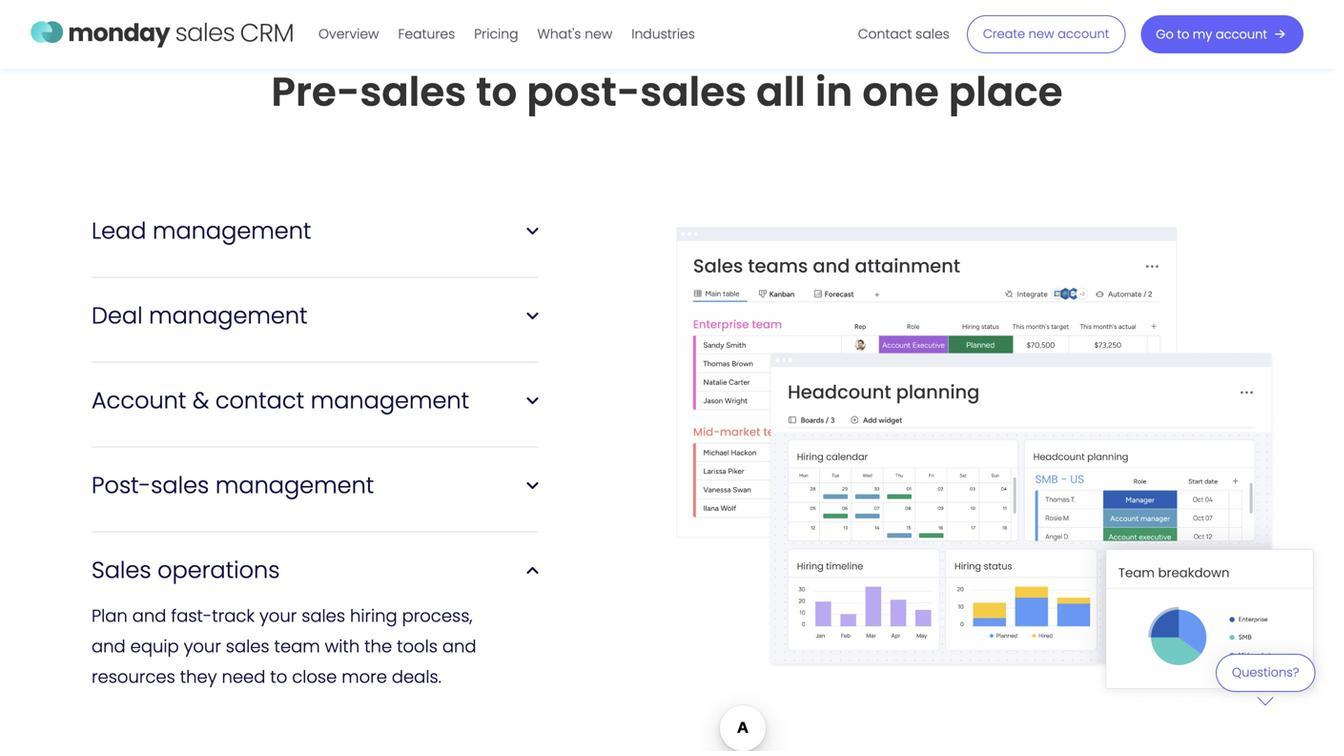 Task type: locate. For each thing, give the bounding box(es) containing it.
tab list
[[92, 223, 538, 308], [92, 308, 538, 393], [92, 393, 538, 478], [92, 478, 538, 563]]

to inside button
[[1177, 26, 1190, 43]]

and
[[132, 604, 166, 628], [92, 634, 126, 659], [442, 634, 476, 659]]

account right the my
[[1216, 26, 1267, 43]]

they
[[180, 665, 217, 689]]

track
[[212, 604, 255, 628]]

4 tab list from the top
[[92, 478, 538, 563]]

pre-
[[271, 64, 360, 119]]

sales down features link
[[360, 64, 467, 119]]

place
[[949, 64, 1063, 119]]

create new account
[[983, 25, 1109, 42]]

to inside the plan and fast-track your sales hiring process, and equip your sales team with the tools and resources they need to close more deals.
[[270, 665, 287, 689]]

your
[[259, 604, 297, 628], [184, 634, 221, 659]]

and up equip
[[132, 604, 166, 628]]

and down process, on the left bottom of the page
[[442, 634, 476, 659]]

account
[[1058, 25, 1109, 42], [1216, 26, 1267, 43]]

with
[[325, 634, 360, 659]]

new for what's
[[585, 25, 612, 43]]

deals.
[[392, 665, 441, 689]]

sales
[[916, 25, 950, 43], [360, 64, 467, 119], [640, 64, 747, 119], [302, 604, 345, 628], [226, 634, 270, 659]]

1 horizontal spatial and
[[132, 604, 166, 628]]

0 horizontal spatial to
[[270, 665, 287, 689]]

and down plan
[[92, 634, 126, 659]]

more
[[342, 665, 387, 689]]

2 vertical spatial to
[[270, 665, 287, 689]]

account right create
[[1058, 25, 1109, 42]]

contact sales
[[858, 25, 950, 43]]

new right what's on the left top
[[585, 25, 612, 43]]

sales right contact on the right top of the page
[[916, 25, 950, 43]]

0 vertical spatial to
[[1177, 26, 1190, 43]]

new
[[585, 25, 612, 43], [1029, 25, 1054, 42]]

what's new link
[[528, 19, 622, 50]]

to right need
[[270, 665, 287, 689]]

process,
[[402, 604, 473, 628]]

contact
[[858, 25, 912, 43]]

sales inside button
[[916, 25, 950, 43]]

plan and fast-track your sales hiring process, and equip your sales team with the tools and resources they need to close more deals. tab
[[92, 563, 538, 693]]

pricing link
[[465, 19, 528, 50]]

what's
[[537, 25, 581, 43]]

sales down industries link
[[640, 64, 747, 119]]

monday.com crm and sales image
[[31, 12, 294, 52]]

1 vertical spatial to
[[476, 64, 517, 119]]

to down pricing link
[[476, 64, 517, 119]]

contact sales button
[[848, 19, 959, 50]]

0 vertical spatial your
[[259, 604, 297, 628]]

fast-
[[171, 604, 212, 628]]

create
[[983, 25, 1025, 42]]

team
[[274, 634, 320, 659]]

questions?
[[1232, 664, 1299, 681]]

industries
[[632, 25, 695, 43]]

0 horizontal spatial your
[[184, 634, 221, 659]]

new right create
[[1029, 25, 1054, 42]]

your up team
[[259, 604, 297, 628]]

post-
[[527, 64, 640, 119]]

in
[[815, 64, 853, 119]]

need
[[222, 665, 265, 689]]

overview
[[319, 25, 379, 43]]

hiring
[[350, 604, 397, 628]]

0 horizontal spatial new
[[585, 25, 612, 43]]

0 horizontal spatial and
[[92, 634, 126, 659]]

your up 'they'
[[184, 634, 221, 659]]

2 horizontal spatial to
[[1177, 26, 1190, 43]]

tools
[[397, 634, 438, 659]]

to right go
[[1177, 26, 1190, 43]]

new inside button
[[1029, 25, 1054, 42]]

to
[[1177, 26, 1190, 43], [476, 64, 517, 119], [270, 665, 287, 689]]

1 horizontal spatial new
[[1029, 25, 1054, 42]]



Task type: vqa. For each thing, say whether or not it's contained in the screenshot.
Log In link
no



Task type: describe. For each thing, give the bounding box(es) containing it.
one
[[862, 64, 939, 119]]

1 horizontal spatial your
[[259, 604, 297, 628]]

features link
[[389, 19, 465, 50]]

main element
[[309, 0, 1304, 69]]

1 vertical spatial your
[[184, 634, 221, 659]]

close
[[292, 665, 337, 689]]

my
[[1193, 26, 1212, 43]]

go to my account button
[[1141, 15, 1304, 53]]

overview link
[[309, 19, 389, 50]]

sales up with
[[302, 604, 345, 628]]

pricing
[[474, 25, 518, 43]]

plan
[[92, 604, 128, 628]]

3 tab list from the top
[[92, 393, 538, 478]]

the
[[364, 634, 392, 659]]

0 horizontal spatial account
[[1058, 25, 1109, 42]]

1 tab list from the top
[[92, 223, 538, 308]]

go
[[1156, 26, 1174, 43]]

sales up need
[[226, 634, 270, 659]]

plan and fast-track your sales hiring process, and equip your sales team with the tools and resources they need to close more deals.
[[92, 604, 476, 689]]

go to my account
[[1156, 26, 1267, 43]]

1 horizontal spatial account
[[1216, 26, 1267, 43]]

resources
[[92, 665, 175, 689]]

create new account button
[[967, 15, 1126, 53]]

2 horizontal spatial and
[[442, 634, 476, 659]]

pre-sales to post-sales all in one place
[[271, 64, 1063, 119]]

equip
[[130, 634, 179, 659]]

what's new
[[537, 25, 612, 43]]

1 horizontal spatial to
[[476, 64, 517, 119]]

features
[[398, 25, 455, 43]]

2 tab list from the top
[[92, 308, 538, 393]]

new for create
[[1029, 25, 1054, 42]]

sales operations updated image
[[671, 211, 1330, 736]]

questions? button
[[1216, 654, 1316, 706]]

all
[[756, 64, 806, 119]]

industries link
[[622, 19, 705, 50]]



